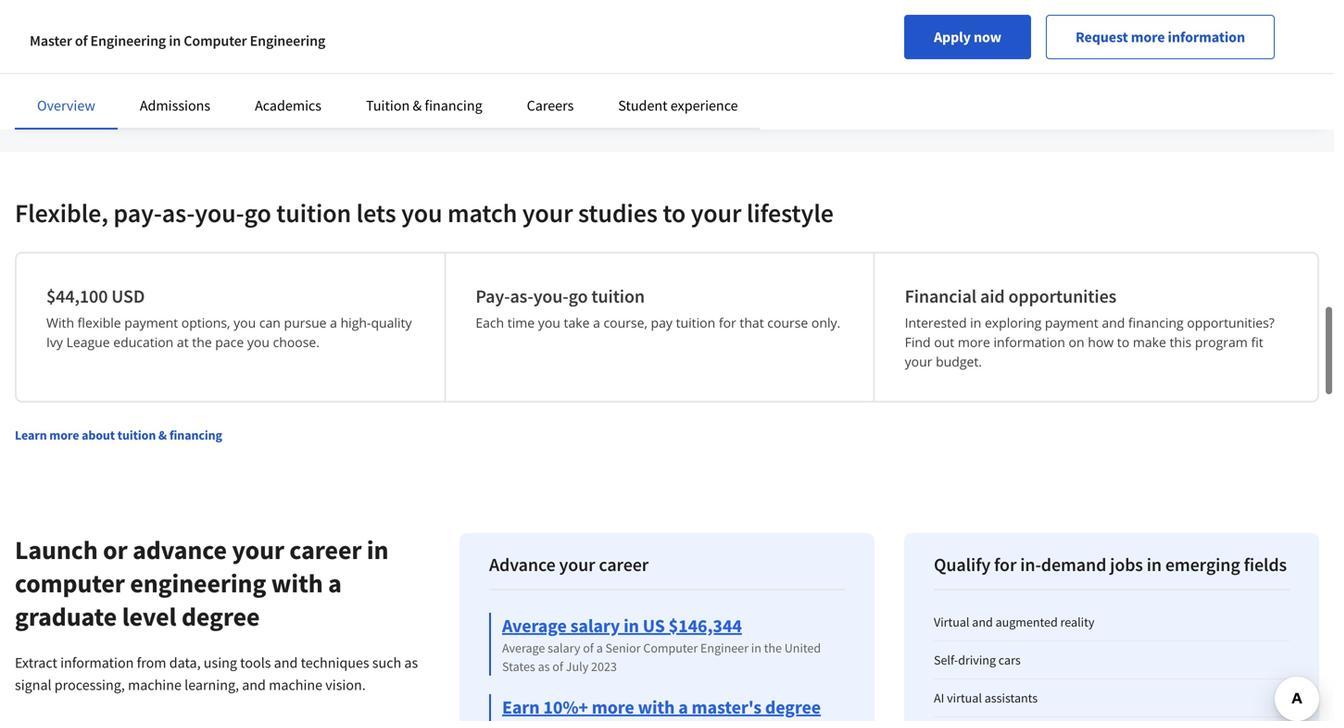 Task type: locate. For each thing, give the bounding box(es) containing it.
0 horizontal spatial engineering
[[90, 32, 166, 50]]

1 vertical spatial as-
[[510, 285, 533, 308]]

self-driving cars
[[934, 652, 1021, 669]]

0 vertical spatial computer
[[184, 32, 247, 50]]

a left high-
[[330, 314, 337, 332]]

student experience link
[[618, 96, 738, 115]]

&
[[413, 96, 422, 115], [158, 427, 167, 444]]

this
[[1170, 333, 1192, 351]]

0 vertical spatial of
[[75, 32, 88, 50]]

only.
[[812, 314, 841, 332]]

with
[[46, 314, 74, 332]]

computer down us
[[643, 640, 698, 657]]

0 vertical spatial degree
[[182, 601, 260, 633]]

emerging
[[1165, 554, 1240, 577]]

2 payment from the left
[[1045, 314, 1099, 332]]

your inside financial aid opportunities interested in exploring payment and financing opportunities? find out more information on how to make this program fit your budget.
[[905, 353, 933, 371]]

salary up july
[[548, 640, 580, 657]]

demand
[[1041, 554, 1107, 577]]

& right tuition
[[413, 96, 422, 115]]

tuition & financing link
[[366, 96, 482, 115]]

1 vertical spatial average
[[502, 640, 545, 657]]

average
[[502, 615, 567, 638], [502, 640, 545, 657]]

1 horizontal spatial computer
[[643, 640, 698, 657]]

to right how
[[1117, 333, 1130, 351]]

a
[[330, 314, 337, 332], [593, 314, 600, 332], [328, 567, 342, 600], [596, 640, 603, 657], [678, 696, 688, 719]]

more right "learn"
[[49, 427, 79, 444]]

2 horizontal spatial of
[[583, 640, 594, 657]]

senior
[[606, 640, 641, 657]]

of right master
[[75, 32, 88, 50]]

0 vertical spatial the
[[192, 333, 212, 351]]

with down average salary in us $146,344 average salary of a senior computer engineer in the united states as of july 2023 at bottom
[[638, 696, 675, 719]]

for
[[719, 314, 736, 332], [994, 554, 1017, 577]]

2023
[[591, 659, 617, 675]]

0 horizontal spatial the
[[192, 333, 212, 351]]

0 horizontal spatial with
[[271, 567, 323, 600]]

a inside 'launch or advance your career in computer engineering with a graduate level degree'
[[328, 567, 342, 600]]

degree down united
[[765, 696, 821, 719]]

you left the take
[[538, 314, 560, 332]]

2 vertical spatial financing
[[169, 427, 222, 444]]

you- up the take
[[533, 285, 569, 308]]

options,
[[181, 314, 230, 332]]

self-
[[934, 652, 958, 669]]

of up july
[[583, 640, 594, 657]]

your left the lifestyle
[[691, 197, 742, 229]]

graduate
[[15, 601, 117, 633]]

0 horizontal spatial you-
[[195, 197, 244, 229]]

1 payment from the left
[[124, 314, 178, 332]]

lifestyle
[[747, 197, 834, 229]]

1 horizontal spatial degree
[[765, 696, 821, 719]]

1 vertical spatial to
[[1117, 333, 1130, 351]]

cars
[[999, 652, 1021, 669]]

apply now
[[934, 28, 1002, 46]]

0 horizontal spatial for
[[719, 314, 736, 332]]

0 horizontal spatial career
[[289, 534, 362, 567]]

machine down techniques
[[269, 676, 323, 695]]

machine down from
[[128, 676, 182, 695]]

1 average from the top
[[502, 615, 567, 638]]

as
[[404, 654, 418, 673], [538, 659, 550, 675]]

as inside the extract information from data, using tools and techniques such as signal processing, machine learning, and machine vision.
[[404, 654, 418, 673]]

engineer
[[701, 640, 749, 657]]

opportunities?
[[1187, 314, 1275, 332]]

july
[[566, 659, 589, 675]]

a for with
[[328, 567, 342, 600]]

payment up on
[[1045, 314, 1099, 332]]

you down can
[[247, 333, 270, 351]]

the left united
[[764, 640, 782, 657]]

processing,
[[54, 676, 125, 695]]

1 horizontal spatial with
[[638, 696, 675, 719]]

a up 2023
[[596, 640, 603, 657]]

about
[[82, 427, 115, 444]]

information inside financial aid opportunities interested in exploring payment and financing opportunities? find out more information on how to make this program fit your budget.
[[994, 333, 1065, 351]]

career inside 'launch or advance your career in computer engineering with a graduate level degree'
[[289, 534, 362, 567]]

a right the take
[[593, 314, 600, 332]]

from
[[137, 654, 166, 673]]

engineering right master
[[90, 32, 166, 50]]

0 vertical spatial go
[[244, 197, 271, 229]]

for left the that
[[719, 314, 736, 332]]

tools
[[240, 654, 271, 673]]

as right such
[[404, 654, 418, 673]]

0 vertical spatial information
[[1168, 28, 1245, 46]]

1 horizontal spatial go
[[569, 285, 588, 308]]

the
[[192, 333, 212, 351], [764, 640, 782, 657]]

0 horizontal spatial as
[[404, 654, 418, 673]]

flexible
[[78, 314, 121, 332]]

choose.
[[273, 333, 320, 351]]

the inside average salary in us $146,344 average salary of a senior computer engineer in the united states as of july 2023
[[764, 640, 782, 657]]

your up engineering
[[232, 534, 284, 567]]

2 vertical spatial of
[[553, 659, 563, 675]]

of left july
[[553, 659, 563, 675]]

0 vertical spatial &
[[413, 96, 422, 115]]

your
[[522, 197, 573, 229], [691, 197, 742, 229], [905, 353, 933, 371], [232, 534, 284, 567], [559, 554, 595, 577]]

as right states
[[538, 659, 550, 675]]

0 horizontal spatial go
[[244, 197, 271, 229]]

more inside request more information button
[[1131, 28, 1165, 46]]

level
[[122, 601, 176, 633]]

course,
[[604, 314, 648, 332]]

1 horizontal spatial &
[[413, 96, 422, 115]]

degree down engineering
[[182, 601, 260, 633]]

0 vertical spatial with
[[271, 567, 323, 600]]

0 vertical spatial financing
[[425, 96, 482, 115]]

more inside financial aid opportunities interested in exploring payment and financing opportunities? find out more information on how to make this program fit your budget.
[[958, 333, 990, 351]]

you inside pay-as-you-go tuition each time you take a course, pay tuition for that course only.
[[538, 314, 560, 332]]

augmented
[[996, 614, 1058, 631]]

1 horizontal spatial as-
[[510, 285, 533, 308]]

more up budget.
[[958, 333, 990, 351]]

computer
[[15, 567, 125, 600]]

0 horizontal spatial payment
[[124, 314, 178, 332]]

1 vertical spatial degree
[[765, 696, 821, 719]]

information
[[1168, 28, 1245, 46], [994, 333, 1065, 351], [60, 654, 134, 673]]

0 horizontal spatial to
[[663, 197, 686, 229]]

match
[[447, 197, 517, 229]]

tuition right pay
[[676, 314, 715, 332]]

virtual and augmented reality
[[934, 614, 1095, 631]]

signal
[[15, 676, 52, 695]]

1 vertical spatial go
[[569, 285, 588, 308]]

you-
[[195, 197, 244, 229], [533, 285, 569, 308]]

1 vertical spatial you-
[[533, 285, 569, 308]]

a inside $44,100 usd with flexible payment options, you can pursue a high-quality ivy league education at the pace you choose.
[[330, 314, 337, 332]]

1 horizontal spatial for
[[994, 554, 1017, 577]]

and up how
[[1102, 314, 1125, 332]]

time
[[508, 314, 535, 332]]

in inside financial aid opportunities interested in exploring payment and financing opportunities? find out more information on how to make this program fit your budget.
[[970, 314, 982, 332]]

1 horizontal spatial the
[[764, 640, 782, 657]]

league
[[66, 333, 110, 351]]

your right the match
[[522, 197, 573, 229]]

with up techniques
[[271, 567, 323, 600]]

flexible,
[[15, 197, 108, 229]]

and inside financial aid opportunities interested in exploring payment and financing opportunities? find out more information on how to make this program fit your budget.
[[1102, 314, 1125, 332]]

payment inside financial aid opportunities interested in exploring payment and financing opportunities? find out more information on how to make this program fit your budget.
[[1045, 314, 1099, 332]]

you- right pay-
[[195, 197, 244, 229]]

go
[[244, 197, 271, 229], [569, 285, 588, 308]]

0 horizontal spatial degree
[[182, 601, 260, 633]]

request
[[1076, 28, 1128, 46]]

1 horizontal spatial information
[[994, 333, 1065, 351]]

tuition right about
[[117, 427, 156, 444]]

0 horizontal spatial information
[[60, 654, 134, 673]]

salary up the senior
[[570, 615, 620, 638]]

with
[[271, 567, 323, 600], [638, 696, 675, 719]]

and down tools
[[242, 676, 266, 695]]

financing
[[425, 96, 482, 115], [1128, 314, 1184, 332], [169, 427, 222, 444]]

payment inside $44,100 usd with flexible payment options, you can pursue a high-quality ivy league education at the pace you choose.
[[124, 314, 178, 332]]

1 vertical spatial financing
[[1128, 314, 1184, 332]]

0 horizontal spatial &
[[158, 427, 167, 444]]

you up pace
[[234, 314, 256, 332]]

us
[[643, 615, 665, 638]]

1 horizontal spatial as
[[538, 659, 550, 675]]

engineering up academics link
[[250, 32, 325, 50]]

a left the master's
[[678, 696, 688, 719]]

1 horizontal spatial you-
[[533, 285, 569, 308]]

0 horizontal spatial as-
[[162, 197, 195, 229]]

as inside average salary in us $146,344 average salary of a senior computer engineer in the united states as of july 2023
[[538, 659, 550, 675]]

careers
[[527, 96, 574, 115]]

2 vertical spatial information
[[60, 654, 134, 673]]

your down find
[[905, 353, 933, 371]]

machine
[[128, 676, 182, 695], [269, 676, 323, 695]]

0 horizontal spatial of
[[75, 32, 88, 50]]

admissions link
[[140, 96, 210, 115]]

2 horizontal spatial financing
[[1128, 314, 1184, 332]]

0 vertical spatial for
[[719, 314, 736, 332]]

payment
[[124, 314, 178, 332], [1045, 314, 1099, 332]]

1 horizontal spatial financing
[[425, 96, 482, 115]]

earn 10%+ more with a master's degree
[[502, 696, 821, 719]]

$44,100 usd with flexible payment options, you can pursue a high-quality ivy league education at the pace you choose.
[[46, 285, 412, 351]]

for left "in-"
[[994, 554, 1017, 577]]

& right about
[[158, 427, 167, 444]]

1 horizontal spatial payment
[[1045, 314, 1099, 332]]

1 vertical spatial &
[[158, 427, 167, 444]]

payment up education
[[124, 314, 178, 332]]

in-
[[1020, 554, 1041, 577]]

or
[[103, 534, 128, 567]]

0 vertical spatial you-
[[195, 197, 244, 229]]

education
[[113, 333, 174, 351]]

degree inside 'launch or advance your career in computer engineering with a graduate level degree'
[[182, 601, 260, 633]]

a inside pay-as-you-go tuition each time you take a course, pay tuition for that course only.
[[593, 314, 600, 332]]

the right at on the left
[[192, 333, 212, 351]]

tuition
[[276, 197, 351, 229], [592, 285, 645, 308], [676, 314, 715, 332], [117, 427, 156, 444]]

to right studies
[[663, 197, 686, 229]]

flexible, pay-as-you-go tuition lets you match your studies to your lifestyle
[[15, 197, 834, 229]]

to
[[663, 197, 686, 229], [1117, 333, 1130, 351]]

1 horizontal spatial to
[[1117, 333, 1130, 351]]

1 vertical spatial information
[[994, 333, 1065, 351]]

tuition up the course,
[[592, 285, 645, 308]]

2 horizontal spatial information
[[1168, 28, 1245, 46]]

united
[[785, 640, 821, 657]]

0 horizontal spatial computer
[[184, 32, 247, 50]]

list
[[15, 252, 1319, 403]]

earn
[[502, 696, 540, 719]]

$44,100
[[46, 285, 108, 308]]

1 horizontal spatial machine
[[269, 676, 323, 695]]

0 horizontal spatial machine
[[128, 676, 182, 695]]

financial
[[905, 285, 977, 308]]

1 vertical spatial the
[[764, 640, 782, 657]]

more right 'request'
[[1131, 28, 1165, 46]]

learn
[[15, 427, 47, 444]]

lets
[[356, 197, 396, 229]]

tuition
[[366, 96, 410, 115]]

0 vertical spatial average
[[502, 615, 567, 638]]

each
[[476, 314, 504, 332]]

list containing $44,100 usd
[[15, 252, 1319, 403]]

jobs
[[1110, 554, 1143, 577]]

2 average from the top
[[502, 640, 545, 657]]

in
[[169, 32, 181, 50], [970, 314, 982, 332], [367, 534, 389, 567], [1147, 554, 1162, 577], [624, 615, 639, 638], [751, 640, 762, 657]]

1 vertical spatial computer
[[643, 640, 698, 657]]

a up techniques
[[328, 567, 342, 600]]

1 horizontal spatial engineering
[[250, 32, 325, 50]]

academics link
[[255, 96, 322, 115]]

overview link
[[37, 96, 95, 115]]

admissions
[[140, 96, 210, 115]]

and right virtual
[[972, 614, 993, 631]]

now
[[974, 28, 1002, 46]]

1 horizontal spatial career
[[599, 554, 649, 577]]

computer
[[184, 32, 247, 50], [643, 640, 698, 657]]

computer inside average salary in us $146,344 average salary of a senior computer engineer in the united states as of july 2023
[[643, 640, 698, 657]]

computer up admissions link
[[184, 32, 247, 50]]



Task type: vqa. For each thing, say whether or not it's contained in the screenshot.
"Engineer"
yes



Task type: describe. For each thing, give the bounding box(es) containing it.
financial aid opportunities interested in exploring payment and financing opportunities? find out more information on how to make this program fit your budget.
[[905, 285, 1275, 371]]

launch
[[15, 534, 98, 567]]

student
[[618, 96, 668, 115]]

reality
[[1060, 614, 1095, 631]]

budget.
[[936, 353, 982, 371]]

careers link
[[527, 96, 574, 115]]

to inside financial aid opportunities interested in exploring payment and financing opportunities? find out more information on how to make this program fit your budget.
[[1117, 333, 1130, 351]]

1 vertical spatial with
[[638, 696, 675, 719]]

pay-
[[476, 285, 510, 308]]

engineering
[[130, 567, 266, 600]]

course
[[767, 314, 808, 332]]

advance
[[133, 534, 227, 567]]

0 horizontal spatial financing
[[169, 427, 222, 444]]

make
[[1133, 333, 1166, 351]]

at
[[177, 333, 189, 351]]

out
[[934, 333, 955, 351]]

overview
[[37, 96, 95, 115]]

using
[[204, 654, 237, 673]]

academics
[[255, 96, 322, 115]]

earn 10%+ more with a master's degree link
[[502, 696, 821, 719]]

quality
[[371, 314, 412, 332]]

can
[[259, 314, 281, 332]]

exploring
[[985, 314, 1042, 332]]

learn more  about tuition & financing link
[[15, 427, 222, 444]]

on
[[1069, 333, 1085, 351]]

driving
[[958, 652, 996, 669]]

average salary in us $146,344 average salary of a senior computer engineer in the united states as of july 2023
[[502, 615, 821, 675]]

0 vertical spatial to
[[663, 197, 686, 229]]

usd
[[111, 285, 145, 308]]

a for take
[[593, 314, 600, 332]]

ai
[[934, 690, 944, 707]]

go inside pay-as-you-go tuition each time you take a course, pay tuition for that course only.
[[569, 285, 588, 308]]

opportunities
[[1008, 285, 1117, 308]]

student experience
[[618, 96, 738, 115]]

pay-as-you-go tuition list item
[[446, 254, 875, 401]]

1 vertical spatial for
[[994, 554, 1017, 577]]

a for pursue
[[330, 314, 337, 332]]

master's
[[692, 696, 762, 719]]

you right lets
[[401, 197, 442, 229]]

information inside button
[[1168, 28, 1245, 46]]

qualify
[[934, 554, 991, 577]]

high-
[[341, 314, 371, 332]]

$44,100 usd list item
[[17, 254, 446, 401]]

you- inside pay-as-you-go tuition each time you take a course, pay tuition for that course only.
[[533, 285, 569, 308]]

more down 2023
[[592, 696, 634, 719]]

in inside 'launch or advance your career in computer engineering with a graduate level degree'
[[367, 534, 389, 567]]

virtual
[[947, 690, 982, 707]]

with inside 'launch or advance your career in computer engineering with a graduate level degree'
[[271, 567, 323, 600]]

request more information
[[1076, 28, 1245, 46]]

the inside $44,100 usd with flexible payment options, you can pursue a high-quality ivy league education at the pace you choose.
[[192, 333, 212, 351]]

1 engineering from the left
[[90, 32, 166, 50]]

take
[[564, 314, 590, 332]]

and right tools
[[274, 654, 298, 673]]

2 machine from the left
[[269, 676, 323, 695]]

0 vertical spatial salary
[[570, 615, 620, 638]]

tuition left lets
[[276, 197, 351, 229]]

vision.
[[325, 676, 366, 695]]

1 vertical spatial salary
[[548, 640, 580, 657]]

1 vertical spatial of
[[583, 640, 594, 657]]

studies
[[578, 197, 658, 229]]

your right the advance
[[559, 554, 595, 577]]

ivy
[[46, 333, 63, 351]]

for inside pay-as-you-go tuition each time you take a course, pay tuition for that course only.
[[719, 314, 736, 332]]

pace
[[215, 333, 244, 351]]

fit
[[1251, 333, 1264, 351]]

request more information button
[[1046, 15, 1275, 59]]

how
[[1088, 333, 1114, 351]]

financing inside financial aid opportunities interested in exploring payment and financing opportunities? find out more information on how to make this program fit your budget.
[[1128, 314, 1184, 332]]

as- inside pay-as-you-go tuition each time you take a course, pay tuition for that course only.
[[510, 285, 533, 308]]

such
[[372, 654, 401, 673]]

qualify for in-demand jobs in emerging fields
[[934, 554, 1287, 577]]

pay-
[[113, 197, 162, 229]]

launch or advance your career in computer engineering with a graduate level degree
[[15, 534, 389, 633]]

fields
[[1244, 554, 1287, 577]]

learning,
[[185, 676, 239, 695]]

pursue
[[284, 314, 327, 332]]

average salary in us $146,344 link
[[502, 615, 742, 638]]

interested
[[905, 314, 967, 332]]

1 machine from the left
[[128, 676, 182, 695]]

pay
[[651, 314, 673, 332]]

advance
[[489, 554, 556, 577]]

your inside 'launch or advance your career in computer engineering with a graduate level degree'
[[232, 534, 284, 567]]

learn more  about tuition & financing
[[15, 427, 222, 444]]

information inside the extract information from data, using tools and techniques such as signal processing, machine learning, and machine vision.
[[60, 654, 134, 673]]

extract
[[15, 654, 57, 673]]

master of engineering in computer engineering
[[30, 32, 325, 50]]

10%+
[[543, 696, 588, 719]]

advance your career
[[489, 554, 649, 577]]

apply
[[934, 28, 971, 46]]

2 engineering from the left
[[250, 32, 325, 50]]

ai virtual assistants
[[934, 690, 1038, 707]]

0 vertical spatial as-
[[162, 197, 195, 229]]

financial aid opportunities list item
[[875, 254, 1305, 401]]

pay-as-you-go tuition each time you take a course, pay tuition for that course only.
[[476, 285, 841, 332]]

that
[[740, 314, 764, 332]]

apply now button
[[904, 15, 1031, 59]]

program
[[1195, 333, 1248, 351]]

a inside average salary in us $146,344 average salary of a senior computer engineer in the united states as of july 2023
[[596, 640, 603, 657]]

extract information from data, using tools and techniques such as signal processing, machine learning, and machine vision.
[[15, 654, 418, 695]]

1 horizontal spatial of
[[553, 659, 563, 675]]

assistants
[[985, 690, 1038, 707]]

states
[[502, 659, 535, 675]]

data,
[[169, 654, 201, 673]]



